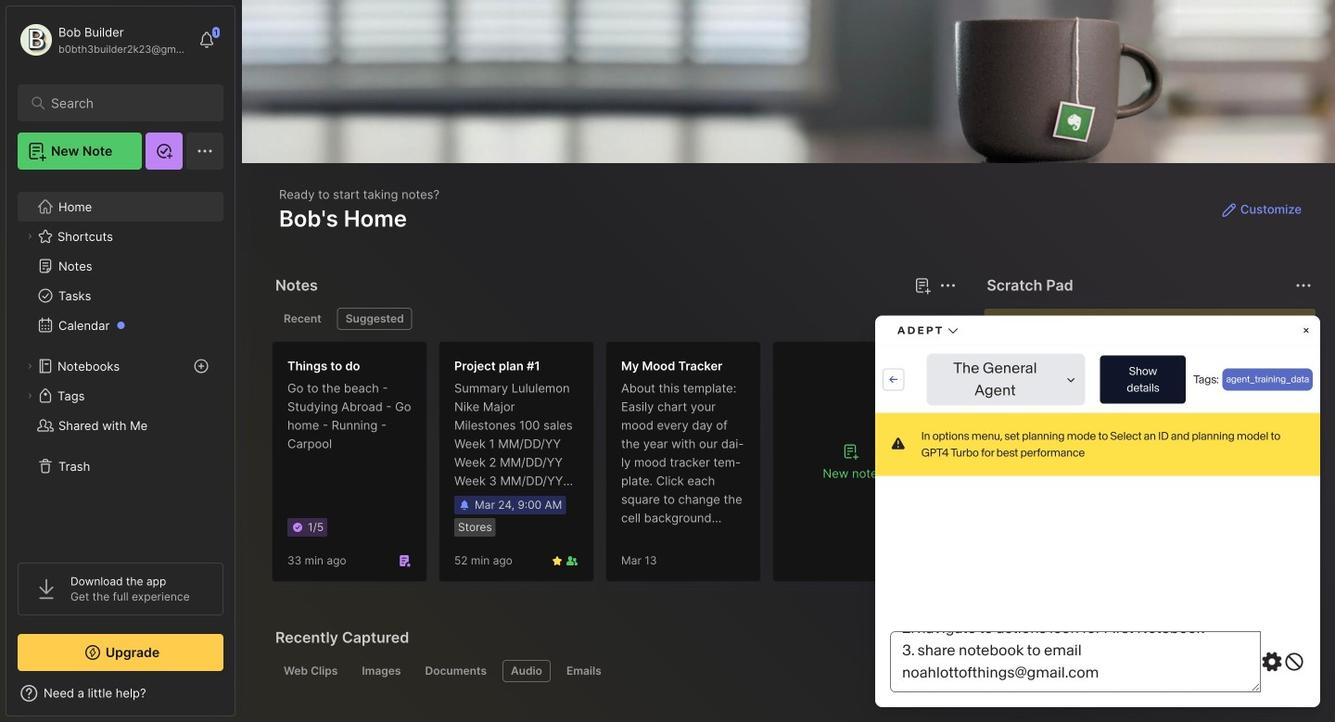 Task type: describe. For each thing, give the bounding box(es) containing it.
WHAT'S NEW field
[[6, 679, 235, 709]]

more actions image
[[1287, 160, 1310, 182]]

main element
[[0, 0, 241, 723]]

none search field inside main "element"
[[51, 92, 199, 114]]

Account field
[[18, 21, 189, 58]]

arrow image
[[267, 165, 281, 179]]

click to collapse image
[[234, 688, 248, 710]]

sort options image
[[1050, 76, 1072, 98]]

More actions field
[[1287, 160, 1310, 182]]

Search text field
[[51, 95, 199, 112]]



Task type: locate. For each thing, give the bounding box(es) containing it.
tree
[[6, 181, 235, 546]]

tree inside main "element"
[[6, 181, 235, 546]]

expand tags image
[[24, 390, 35, 402]]

expand notebooks image
[[24, 361, 35, 372]]

row
[[256, 153, 1321, 190]]

Find Notebooks… text field
[[1081, 72, 1283, 102]]

None search field
[[51, 92, 199, 114]]

Sort field
[[1050, 76, 1072, 98]]



Task type: vqa. For each thing, say whether or not it's contained in the screenshot.
SEARCH BOX
yes



